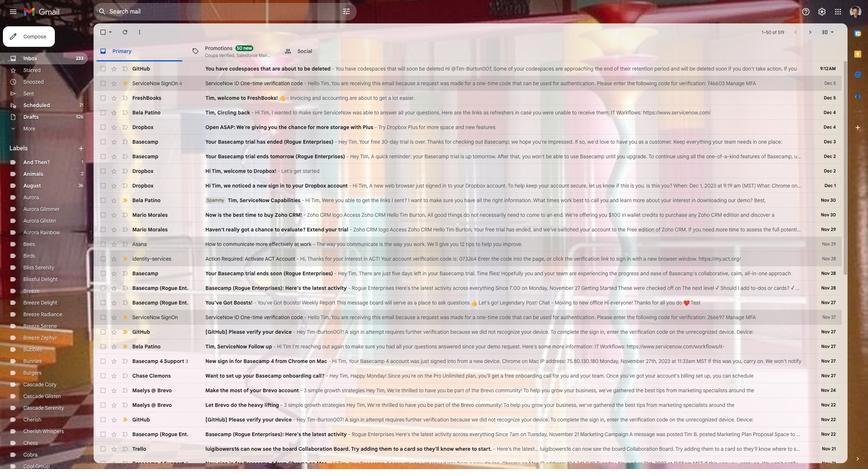 Task type: locate. For each thing, give the bounding box(es) containing it.
new for new sign in for basecamp 4 from chrome on mac - hi tim, your basecamp 4 account was just signed into from a new device. chrome on mac ip address: 75.80.130.180 monday, november 27th, 2023 at 11:33am mst if this was you, carry on. we won't notify
[[206, 358, 216, 365]]

breeze radiance
[[23, 311, 62, 318]]

49 ͏ from the left
[[478, 95, 479, 101]]

0 horizontal spatial up
[[235, 373, 242, 379]]

2 made from the top
[[451, 314, 464, 321]]

had
[[386, 343, 395, 350]]

do left "❤️" icon
[[677, 300, 683, 306]]

1 vertical spatial [github] please verify your device - hey tim-burton007! a sign in attempt requires further verification because we did not recognize your device. to complete the sign in, enter the verification code on the unrecognized device. device:
[[206, 417, 754, 423]]

up for tim,
[[235, 373, 242, 379]]

2 tim- from the top
[[307, 417, 318, 423]]

50 right promotions
[[237, 45, 242, 51]]

2 patino from the top
[[145, 197, 161, 204]]

burton007! for nov 27
[[318, 329, 344, 335]]

ends for soon
[[257, 270, 269, 277]]

if left so,
[[575, 139, 578, 145]]

50 inside 'tab'
[[237, 45, 242, 51]]

nov 27 for [github] please verify your device - hey tim-burton007! a sign in attempt requires further verification because we did not recognize your device. to complete the sign in, enter the verification code on the unrecognized device. device:
[[822, 329, 836, 335]]

device: for nov 22
[[737, 417, 754, 423]]

tim-
[[307, 329, 318, 335], [307, 417, 318, 423]]

up for again
[[266, 343, 272, 350]]

2 30 from the top
[[831, 212, 836, 218]]

0 vertical spatial marketing
[[679, 387, 702, 394]]

27 for hey tim-burton007! a sign in attempt requires further verification because we did not recognize your device. to complete the sign in, enter the verification code on the unrecognized device. device:
[[831, 329, 836, 335]]

notify
[[789, 358, 802, 365], [785, 460, 798, 467]]

2 so from the left
[[737, 446, 743, 452]]

2 enterprises from the top
[[368, 431, 394, 438]]

one right 'all-'
[[759, 270, 768, 277]]

1 vertical spatial mario morales
[[132, 226, 168, 233]]

freshbooks
[[132, 95, 161, 101]]

1 vertical spatial about
[[359, 95, 372, 101]]

some
[[539, 343, 551, 350]]

1 dec 2 from the top
[[824, 154, 836, 159]]

recognize for nov 27
[[497, 329, 520, 335]]

time
[[477, 270, 488, 277]]

nov 21 down 'check'
[[822, 461, 836, 466]]

upgrade.
[[627, 153, 648, 160]]

27 for you've got boosts! weekly report this message board will serve as a place to ask questions
[[831, 300, 836, 305]]

2023 right 27th,
[[659, 358, 671, 365]]

and right invoicing
[[312, 95, 321, 101]]

0 vertical spatial ip
[[540, 358, 545, 365]]

identity-services
[[132, 256, 171, 262]]

2 vertical spatial 1
[[835, 183, 836, 188]]

time down go!
[[488, 314, 498, 321]]

2 way from the left
[[394, 241, 403, 248]]

new
[[244, 45, 252, 51], [466, 124, 475, 131], [257, 183, 267, 189], [374, 183, 384, 189], [648, 256, 657, 262], [579, 300, 589, 306], [474, 358, 483, 365], [474, 460, 483, 467]]

tab list containing promotions
[[94, 41, 848, 61]]

None checkbox
[[99, 29, 107, 36], [99, 65, 107, 72], [99, 94, 107, 102], [99, 138, 107, 146], [99, 168, 107, 175], [99, 226, 107, 233], [99, 241, 107, 248], [99, 285, 107, 292], [99, 328, 107, 336], [99, 343, 107, 350], [99, 372, 107, 380], [99, 416, 107, 424], [99, 431, 107, 438], [99, 445, 107, 453], [99, 460, 107, 467], [99, 29, 107, 36], [99, 65, 107, 72], [99, 94, 107, 102], [99, 138, 107, 146], [99, 168, 107, 175], [99, 226, 107, 233], [99, 241, 107, 248], [99, 285, 107, 292], [99, 328, 107, 336], [99, 343, 107, 350], [99, 372, 107, 380], [99, 416, 107, 424], [99, 431, 107, 438], [99, 445, 107, 453], [99, 460, 107, 467]]

this right 11:55am
[[709, 460, 718, 467]]

1 horizontal spatial set
[[696, 373, 703, 379]]

address:
[[546, 358, 566, 365], [546, 460, 566, 467]]

0 vertical spatial made
[[451, 80, 464, 87]]

22
[[831, 402, 836, 408], [831, 417, 836, 422], [831, 432, 836, 437]]

22 row from the top
[[94, 369, 842, 383]]

you've
[[620, 373, 635, 379]]

spammy
[[207, 197, 224, 203]]

0 vertical spatial authentication.
[[561, 80, 596, 87]]

2 ends from the top
[[257, 270, 269, 277]]

✓
[[716, 285, 720, 291], [791, 285, 795, 291]]

how to communicate more effectively at work - the way you communicate is the way you work. we'll give you 12 tips to help you improve. ‌ ‌ ‌ ‌ ‌ ‌ ‌ ‌ ‌ ‌ ‌ ‌ ‌ ‌ ‌ ‌ ‌ ‌ ‌ ‌ ‌ ‌ ‌ ‌ ‌ ‌ ‌ ‌ ‌ ‌ ‌ ‌ ‌ ‌ ‌ ‌ ‌ ‌ ‌ ‌ ‌ ‌ ‌ ‌ ‌ ‌ ‌ ‌ ‌ ‌ ‌ ‌ ‌ ‌
[[206, 241, 594, 248]]

at down evaluate?
[[295, 241, 299, 248]]

0 vertical spatial receiving
[[350, 80, 371, 87]]

enterprises for rogue enterprises here's the latest activity across everything since 7am on tuesday, november 21 marketing campaign a message was posted tim b. posted marketing plan proposal space to create the
[[368, 431, 394, 438]]

2 github from the top
[[132, 329, 150, 335]]

1 basecamp (rogue ent. from the top
[[132, 285, 189, 291]]

1 vertical spatial ends
[[257, 270, 269, 277]]

1 attempt from the top
[[366, 329, 384, 335]]

into for 104.241.0.10
[[448, 460, 456, 467]]

new inside 'tab'
[[244, 45, 252, 51]]

following down checked
[[636, 314, 657, 321]]

free down new sign in for basecamp 4 from chrome on mac - hi tim, your basecamp 4 account was just signed into from a new device. chrome on mac ip address: 75.80.130.180 monday, november 27th, 2023 at 11:33am mst if this was you, carry on. we won't notify
[[505, 373, 514, 379]]

0 vertical spatial cascade
[[23, 381, 44, 388]]

following
[[636, 80, 657, 87], [636, 314, 657, 321]]

gmail image
[[23, 4, 63, 19]]

3 ent. from the top
[[179, 431, 189, 438]]

email up lot
[[382, 80, 395, 87]]

2 [github] from the top
[[206, 417, 227, 423]]

21 right 'check'
[[832, 446, 836, 452]]

breeze for breeze radiance
[[23, 311, 40, 318]]

until
[[606, 153, 616, 160]]

cascade cozy
[[23, 381, 57, 388]]

bela patino for tim, circling back
[[132, 109, 161, 116]]

cascade cozy link
[[23, 381, 57, 388]]

0 vertical spatial glisten
[[40, 218, 56, 224]]

None checkbox
[[99, 80, 107, 87], [99, 109, 107, 116], [99, 124, 107, 131], [99, 153, 107, 160], [99, 182, 107, 189], [99, 197, 107, 204], [99, 211, 107, 219], [99, 255, 107, 263], [99, 270, 107, 277], [99, 299, 107, 306], [99, 314, 107, 321], [99, 358, 107, 365], [99, 387, 107, 394], [99, 402, 107, 409], [99, 80, 107, 87], [99, 109, 107, 116], [99, 124, 107, 131], [99, 153, 107, 160], [99, 182, 107, 189], [99, 197, 107, 204], [99, 211, 107, 219], [99, 255, 107, 263], [99, 270, 107, 277], [99, 299, 107, 306], [99, 314, 107, 321], [99, 358, 107, 365], [99, 387, 107, 394], [99, 402, 107, 409]]

verify down heavy
[[247, 417, 261, 423]]

12 ͏ from the left
[[429, 95, 431, 101]]

0 vertical spatial thrilled
[[402, 387, 418, 394]]

the
[[317, 241, 325, 248], [683, 285, 691, 291]]

work right times
[[561, 197, 572, 204]]

more up 'https://my.act.org/'
[[716, 226, 728, 233]]

1 vertical spatial mfa
[[746, 314, 756, 321]]

verify for nov 22
[[247, 417, 261, 423]]

1 horizontal spatial onboarding
[[516, 373, 542, 379]]

posted right b. in the right of the page
[[700, 431, 716, 438]]

id for servicenow id one-time verification code - hello tim, you are receiving this email because a request was made for a one-time code that can be used for authentication. please enter the following code for verification: 746603 manage mfa
[[234, 80, 239, 87]]

tab list
[[848, 23, 869, 443], [94, 41, 848, 61]]

were left unable
[[543, 109, 554, 116]]

28 row from the top
[[94, 456, 842, 469]]

nov 21 for here's the latest… luigibowers16 can now see the board collaboration board. try adding them to a card so they'll know where to start.
[[822, 446, 836, 452]]

is up act!
[[380, 241, 383, 248]]

1 vertical spatial morales
[[148, 226, 168, 233]]

simple right lifting
[[288, 402, 303, 409]]

click
[[553, 256, 564, 262]]

of right "end"
[[614, 65, 619, 72]]

0 vertical spatial basecamp (rogue ent.
[[132, 285, 189, 291]]

scheduled link
[[23, 102, 50, 109]]

verification: for 266697
[[679, 314, 707, 321]]

52 ͏ from the left
[[482, 95, 483, 101]]

so
[[417, 446, 423, 452], [737, 446, 743, 452]]

nov 27
[[822, 300, 836, 305], [823, 315, 836, 320], [822, 329, 836, 335], [822, 344, 836, 349], [822, 358, 836, 364], [822, 373, 836, 379]]

signed for hi tim, your basecamp 4 account was just signed into from a new device. chrome on mac ip address: 104.241.0.10 tuesday, november 21st, 2023 at 11:55am mst if this was you, carry on. we won't notify
[[431, 460, 446, 467]]

make the most of your brevo account - 3 simple growth strategies hey tim, we're thrilled to have you be part of the brevo community! to help you grow your business, we've gathered the best tips from marketing specialists around the
[[206, 387, 755, 394]]

0 vertical spatial ends
[[257, 153, 269, 160]]

enterprises
[[368, 285, 394, 291], [368, 431, 394, 438]]

0 vertical spatial enterprises
[[368, 285, 394, 291]]

2 here's from the top
[[285, 431, 301, 438]]

act!
[[369, 256, 380, 262]]

deleted down social tab
[[312, 65, 331, 72]]

signed
[[426, 183, 441, 189], [431, 358, 446, 365], [431, 460, 446, 467]]

2 horizontal spatial as
[[639, 139, 644, 145]]

invoicing
[[290, 95, 311, 101]]

3 22 from the top
[[831, 432, 836, 437]]

rogue for rogue enterprises here's the latest activity across everything since 7:00 on monday, november 27 getting started these were checked off on the next level ✓ should i add to-dos or cards? ✓ should i
[[352, 285, 367, 291]]

2 vertical spatial won't
[[771, 460, 784, 467]]

48 ͏ from the left
[[476, 95, 478, 101]]

2 vertical spatial do
[[231, 402, 237, 409]]

1 vertical spatial tuesday,
[[597, 460, 617, 467]]

👍 image
[[472, 300, 478, 306]]

let's go! legendary post! chat - moving to new office hi everyone! thanks for all you do
[[478, 300, 684, 306]]

2 cherish from the top
[[23, 428, 41, 435]]

2 luigibowers16 from the left
[[540, 446, 571, 452]]

so,
[[580, 139, 587, 145]]

patino for tim, servicenow follow up - hi tim i'm reaching out again to make sure you had all your questions answered since your demo request. here's some more information: it workflows: https://www.servicenow.com/workflows/it-
[[145, 343, 161, 350]]

2 horizontal spatial up
[[466, 153, 472, 160]]

specialists down up,
[[703, 387, 728, 394]]

0 vertical spatial further
[[406, 329, 422, 335]]

2 @ from the top
[[151, 402, 156, 409]]

request
[[421, 80, 439, 87], [421, 314, 439, 321]]

manage for 746603
[[727, 80, 745, 87]]

1 horizontal spatial edition
[[724, 212, 740, 218]]

address: down some
[[546, 358, 566, 365]]

quick
[[376, 153, 388, 160]]

1 vertical spatial features
[[741, 153, 760, 160]]

serenity down the cascade glisten link at the left
[[45, 405, 64, 411]]

labels navigation
[[0, 23, 94, 469]]

3 ͏ from the left
[[417, 95, 419, 101]]

with up progress at the bottom right of page
[[633, 256, 643, 262]]

board.
[[334, 446, 350, 452], [660, 446, 675, 452]]

0 vertical spatial delight
[[41, 276, 58, 283]]

required:
[[222, 256, 244, 262]]

not
[[471, 212, 479, 218], [488, 329, 496, 335], [488, 417, 496, 423]]

aurora down aurora glimmer
[[23, 218, 39, 224]]

1 vertical spatial here's
[[285, 431, 301, 438]]

None search field
[[94, 3, 357, 20]]

1 vertical spatial bela patino
[[132, 197, 161, 204]]

need right crm.
[[703, 226, 715, 233]]

3 nov 22 from the top
[[822, 432, 836, 437]]

ends
[[257, 153, 269, 160], [257, 270, 269, 277]]

search mail image
[[96, 5, 109, 18]]

1 vertical spatial one-
[[707, 153, 718, 160]]

2 did from the top
[[480, 417, 487, 423]]

enterprises): for basecamp (rogue enterprises): here's the latest activity - rogue enterprises here's the latest activity across everything since 7:00 on monday, november 27 getting started these were checked off on the next level ✓ should i add to-dos or cards? ✓ should i
[[252, 285, 284, 291]]

2 horizontal spatial do
[[677, 300, 683, 306]]

part
[[455, 387, 464, 394], [435, 402, 445, 409]]

2 [github] please verify your device - hey tim-burton007! a sign in attempt requires further verification because we did not recognize your device. to complete the sign in, enter the verification code on the unrecognized device. device: from the top
[[206, 417, 754, 423]]

enterprises): up you've at the left of the page
[[252, 285, 284, 291]]

at left 11:33am
[[672, 358, 677, 365]]

71 ͏ from the left
[[507, 95, 508, 101]]

bela patino
[[132, 109, 161, 116], [132, 197, 161, 204], [132, 343, 161, 350]]

dec 4 for tim, circling back - hi tim, i wanted to make sure servicenow was able to answer all your questions. here are the links as refreshers in case you were unable to receive them: it workflows: https://www.servicenow.com/
[[824, 110, 836, 115]]

board
[[370, 300, 384, 306], [283, 446, 297, 452], [612, 446, 626, 452]]

2 inside labels navigation
[[81, 171, 83, 177]]

about
[[282, 65, 296, 72], [359, 95, 372, 101], [647, 197, 660, 204]]

plan,
[[466, 373, 477, 379]]

1 vertical spatial enterprises)
[[315, 153, 345, 160]]

you've
[[206, 300, 222, 306]]

1 vertical spatial burton007!
[[318, 417, 344, 423]]

row containing chase clemons
[[94, 369, 842, 383]]

of right some
[[508, 65, 513, 72]]

0 vertical spatial if
[[729, 65, 732, 72]]

1 row from the top
[[94, 61, 842, 76]]

2 burton007! from the top
[[318, 417, 344, 423]]

nov 21 for hi tim, your basecamp 4 account was just signed into from a new device. chrome on mac ip address: 104.241.0.10 tuesday, november 21st, 2023 at 11:55am mst if this was you, carry on. we won't notify
[[822, 461, 836, 466]]

address: for 75.80.130.180
[[546, 358, 566, 365]]

1 maelys from the top
[[132, 387, 150, 394]]

row
[[94, 61, 842, 76], [94, 76, 842, 91], [94, 91, 842, 105], [94, 105, 842, 120], [94, 120, 842, 135], [94, 135, 842, 149], [94, 149, 842, 164], [94, 164, 842, 178], [94, 178, 842, 193], [94, 193, 842, 208], [94, 208, 842, 222], [94, 222, 842, 237], [94, 237, 842, 252], [94, 252, 842, 266], [94, 266, 842, 281], [94, 281, 842, 296], [94, 296, 842, 310], [94, 310, 842, 325], [94, 325, 842, 339], [94, 339, 842, 354], [94, 354, 842, 369], [94, 369, 842, 383], [94, 383, 842, 398], [94, 398, 842, 413], [94, 413, 842, 427], [94, 427, 842, 442], [94, 442, 869, 456], [94, 456, 842, 469]]

0 vertical spatial id
[[234, 80, 239, 87]]

1 ✓ from the left
[[716, 285, 720, 291]]

- you've got boosts! weekly report this message board will serve as a place to ask questions
[[253, 300, 472, 306]]

communicate
[[223, 241, 255, 248], [347, 241, 378, 248]]

aurora for aurora glisten
[[23, 218, 39, 224]]

2 row from the top
[[94, 76, 842, 91]]

breeze for breeze delight
[[23, 300, 40, 306]]

row containing trello
[[94, 442, 869, 456]]

breeze radiance link
[[23, 311, 62, 318]]

following down retention
[[636, 80, 657, 87]]

31 ͏ from the left
[[454, 95, 455, 101]]

0 vertical spatial dec 5
[[825, 80, 836, 86]]

0 horizontal spatial access
[[344, 212, 361, 218]]

2 vertical spatial tips
[[637, 402, 646, 409]]

2 requires from the top
[[386, 417, 405, 423]]

bela
[[132, 109, 143, 116], [132, 197, 143, 204], [132, 343, 143, 350]]

features down needs
[[741, 153, 760, 160]]

24 ͏ from the left
[[445, 95, 446, 101]]

1 horizontal spatial access
[[390, 226, 407, 233]]

verification: for 746603
[[679, 80, 707, 87]]

1 tim- from the top
[[307, 329, 318, 335]]

part down unlimited
[[455, 387, 464, 394]]

recognize up request.
[[497, 329, 520, 335]]

main content
[[94, 23, 869, 469]]

7:00
[[510, 285, 521, 291]]

3 inside 'basecamp 4 support 3'
[[186, 359, 188, 364]]

0 horizontal spatial edition
[[639, 226, 655, 233]]

1 ent. from the top
[[179, 285, 189, 291]]

luigibowers16
[[206, 446, 239, 452], [540, 446, 571, 452]]

row containing asana
[[94, 237, 842, 252]]

id down you've got boosts!
[[234, 314, 239, 321]]

30 for mario morales
[[831, 212, 836, 218]]

breeze up breeze zephyr
[[23, 323, 40, 330]]

in,
[[601, 329, 606, 335], [601, 417, 606, 423]]

0 horizontal spatial sure
[[313, 109, 323, 116]]

0 vertical spatial carry
[[744, 358, 756, 365]]

you, for 11:33am
[[733, 358, 743, 365]]

0 horizontal spatial logo
[[333, 212, 343, 218]]

0 vertical spatial dec 4
[[824, 110, 836, 115]]

carry up 'schedule'
[[744, 358, 756, 365]]

and then?
[[23, 159, 50, 166]]

specialists up b. in the right of the page
[[684, 402, 708, 409]]

0 vertical spatial edition
[[724, 212, 740, 218]]

2 bela from the top
[[132, 197, 143, 204]]

verify up follow
[[247, 329, 261, 335]]

bubbles
[[23, 346, 42, 353]]

22 for specialists
[[831, 402, 836, 408]]

1 vertical spatial id
[[234, 314, 239, 321]]

1 left the 519
[[762, 29, 764, 35]]

1 vertical spatial able
[[553, 153, 563, 160]]

around down 'schedule'
[[729, 387, 746, 394]]

delight for blissful delight
[[41, 276, 58, 283]]

support for new sign in for basecamp 4 from chrome on mac - hi tim, your basecamp 4 account was just signed into from a new device. chrome on mac ip address: 104.241.0.10 tuesday, november 21st, 2023 at 11:55am mst if this was you, carry on. we won't notify
[[164, 460, 184, 467]]

1 vertical spatial device:
[[737, 417, 754, 423]]

are left the approaching
[[556, 65, 563, 72]]

best down secure,
[[574, 197, 584, 204]]

14 row from the top
[[94, 252, 842, 266]]

2 vertical spatial out
[[831, 446, 839, 452]]

3 github from the top
[[132, 417, 150, 423]]

main content containing promotions
[[94, 23, 869, 469]]

1 horizontal spatial so
[[737, 446, 743, 452]]

since for 7am
[[496, 431, 509, 438]]

2 device from the top
[[275, 417, 292, 423]]

aurora for aurora rainbow
[[23, 229, 39, 236]]

1 vertical spatial 28
[[831, 271, 836, 276]]

dos
[[758, 285, 767, 291]]

on. for hi tim, your basecamp 4 account was just signed into from a new device. chrome on mac ip address: 104.241.0.10 tuesday, november 21st, 2023 at 11:55am mst if this was you, carry on. we won't notify
[[754, 460, 761, 467]]

4 inside servicenow signon 4
[[180, 81, 182, 86]]

1 vertical spatial further
[[406, 417, 422, 423]]

information:
[[566, 343, 594, 350]]

0 vertical spatial 29
[[831, 227, 836, 232]]

11 ͏ from the left
[[428, 95, 429, 101]]

up
[[466, 153, 472, 160], [266, 343, 272, 350], [235, 373, 242, 379]]

0 horizontal spatial codespaces
[[229, 65, 259, 72]]

your basecamp trial ends soon (rogue enterprises) - hey tim, there are just five days left in your basecamp trial. time flies! hopefully you and your team are experiencing the progress and ease of basecamp's collaborative, calm, all-in-one approach
[[206, 270, 791, 277]]

2 where from the left
[[773, 446, 787, 452]]

1 burton007! from the top
[[318, 329, 344, 335]]

2023
[[705, 183, 717, 189], [659, 358, 671, 365], [655, 460, 667, 467]]

nov 27 for new sign in for basecamp 4 from chrome on mac - hi tim, your basecamp 4 account was just signed into from a new device. chrome on mac ip address: 75.80.130.180 monday, november 27th, 2023 at 11:33am mst if this was you, carry on. we won't notify
[[822, 358, 836, 364]]

38 ͏ from the left
[[463, 95, 465, 101]]

1 requires from the top
[[386, 329, 405, 335]]

carry
[[744, 358, 756, 365], [741, 460, 753, 467]]

will up - invoicing and accounting are about to get a lot easier. ͏ ͏ ͏ ͏ ͏ ͏ ͏ ͏ ͏ ͏ ͏ ͏ ͏ ͏ ͏ ͏ ͏ ͏ ͏ ͏ ͏ ͏ ͏ ͏ ͏ ͏ ͏ ͏ ͏ ͏ ͏ ͏ ͏ ͏ ͏ ͏ ͏ ͏ ͏ ͏ ͏ ͏ ͏ ͏ ͏ ͏ ͏ ͏ ͏ ͏ ͏ ͏ ͏ ͏ ͏ ͏ ͏ ͏ ͏ ͏ ͏ ͏ ͏ ͏ ͏ ͏ ͏ ͏ ͏ ͏ ͏ ͏ ͏
[[398, 65, 405, 72]]

morales for haven't really got a chance to evaluate? extend your trial - zoho crm logo access zoho crm hello tim burton, your free trial has ended, and we've switched your account to the free edition of zoho crm. if you need more time to assess the full potential of
[[148, 226, 168, 233]]

more left the storage
[[316, 124, 329, 131]]

plus right the storage
[[363, 124, 374, 131]]

collaborative,
[[699, 270, 730, 277]]

1 horizontal spatial see
[[594, 446, 602, 452]]

used for 266697
[[540, 314, 552, 321]]

all
[[428, 212, 433, 218]]

more right some
[[553, 343, 565, 350]]

email for hello tim, you are receiving this email because a request was made for a one-time code that can be used for authentication. please enter the following code for verification: 266697 manage mfa
[[382, 314, 395, 321]]

burton007! up luigibowers16 can now see the board collaboration board. try adding them to a card so they'll know where to start. on the bottom of page
[[318, 417, 344, 423]]

27 row from the top
[[94, 442, 869, 456]]

unrecognized down 266697
[[686, 329, 718, 335]]

since left 7am
[[496, 431, 509, 438]]

2 authentication. from the top
[[561, 314, 596, 321]]

manage for 266697
[[726, 314, 745, 321]]

do right 'things'
[[464, 212, 470, 218]]

1 ͏ from the left
[[415, 95, 416, 101]]

this right 11:33am
[[713, 358, 722, 365]]

for
[[465, 80, 472, 87], [553, 80, 560, 87], [672, 80, 678, 87], [308, 124, 315, 131], [419, 124, 426, 131], [445, 139, 452, 145], [325, 256, 332, 262], [652, 300, 659, 306], [465, 314, 472, 321], [553, 314, 560, 321], [672, 314, 678, 321], [235, 358, 242, 365], [553, 373, 560, 379], [235, 460, 242, 467]]

dec 2 for your basecamp trial ends tomorrow (rogue enterprises) - hey tim, a quick reminder: your basecamp trial is up tomorrow. after that, you won't be able to use basecamp until you upgrade. to continue using all the one-of-a-kind features of basecamp, upgrade
[[824, 154, 836, 159]]

2 rogue from the top
[[352, 431, 367, 438]]

60 ͏ from the left
[[492, 95, 493, 101]]

workflows: right them:
[[617, 109, 642, 116]]

nov 24
[[822, 388, 836, 393]]

github down servicenow signon
[[132, 329, 150, 335]]

everything down time
[[470, 285, 495, 291]]

bela patino for tim, servicenow follow up
[[132, 343, 161, 350]]

1 see from the left
[[263, 446, 272, 452]]

let
[[206, 402, 214, 409]]

2 vertical spatial enterprises)
[[303, 270, 333, 277]]

1 horizontal spatial luigibowers16
[[540, 446, 571, 452]]

one left place: at the top right of the page
[[759, 139, 767, 145]]

request down place
[[421, 314, 439, 321]]

you
[[733, 65, 742, 72], [789, 65, 797, 72], [533, 109, 542, 116], [268, 124, 277, 131], [629, 139, 638, 145], [523, 153, 531, 160], [617, 153, 626, 160], [335, 197, 344, 204], [455, 197, 463, 204], [601, 197, 609, 204], [599, 212, 608, 218], [693, 226, 702, 233], [337, 241, 346, 248], [404, 241, 412, 248], [450, 241, 459, 248], [493, 241, 502, 248], [525, 270, 533, 277], [667, 300, 675, 306], [377, 343, 385, 350], [561, 373, 569, 379], [713, 373, 722, 379], [438, 387, 446, 394], [542, 387, 550, 394], [418, 402, 426, 409], [522, 402, 531, 409]]

refresh image
[[121, 29, 129, 36]]

at left 9:19
[[718, 183, 723, 189]]

aurora up the bees
[[23, 229, 39, 236]]

2 maelys from the top
[[132, 402, 150, 409]]

chance down wanted
[[288, 124, 307, 131]]

0 vertical spatial address:
[[546, 358, 566, 365]]

at
[[718, 183, 723, 189], [295, 241, 299, 248], [672, 358, 677, 365], [668, 460, 673, 467]]

1 vertical spatial the
[[683, 285, 691, 291]]

and right ended, on the top
[[534, 226, 542, 233]]

not for nov 27
[[488, 329, 496, 335]]

41 ͏ from the left
[[467, 95, 469, 101]]

18 row from the top
[[94, 310, 842, 325]]

2 horizontal spatial make
[[430, 197, 442, 204]]

2 email from the top
[[382, 314, 395, 321]]

receiving for hello tim, you are receiving this email because a request was made for a one-time code that can be used for authentication. please enter the following code for verification: 266697 manage mfa
[[350, 314, 371, 321]]

we for hi tim, your basecamp 4 account was just signed into from a new device. chrome on mac ip address: 104.241.0.10 tuesday, november 21st, 2023 at 11:55am mst if this was you, carry on. we won't notify
[[762, 460, 770, 467]]

0 horizontal spatial call
[[544, 373, 552, 379]]

2 recognize from the top
[[497, 417, 520, 423]]

0 vertical spatial bela
[[132, 109, 143, 116]]

36 ͏ from the left
[[461, 95, 462, 101]]

3 cascade from the top
[[23, 405, 44, 411]]

1 set from the left
[[226, 373, 234, 379]]

36
[[79, 183, 83, 188]]

1 vertical spatial unrecognized
[[686, 417, 718, 423]]

thanks down checked
[[635, 300, 651, 306]]

nov 29 for how to communicate more effectively at work - the way you communicate is the way you work. we'll give you 12 tips to help you improve. ‌ ‌ ‌ ‌ ‌ ‌ ‌ ‌ ‌ ‌ ‌ ‌ ‌ ‌ ‌ ‌ ‌ ‌ ‌ ‌ ‌ ‌ ‌ ‌ ‌ ‌ ‌ ‌ ‌ ‌ ‌ ‌ ‌ ‌ ‌ ‌ ‌ ‌ ‌ ‌ ‌ ‌ ‌ ‌ ‌ ‌ ‌ ‌ ‌ ‌ ‌ ‌ ‌ ‌
[[823, 241, 836, 247]]

3 breeze from the top
[[23, 311, 40, 318]]

with right the storage
[[351, 124, 362, 131]]

1 vertical spatial support
[[164, 460, 184, 467]]

ent. for basecamp (rogue enterprises): here's the latest activity - rogue enterprises here's the latest activity across everything since 7:00 on monday, november 27 getting started these were checked off on the next level ✓ should i add to-dos or cards? ✓ should i
[[179, 285, 189, 291]]

free down now is the best time to buy zoho crm! - zoho crm logo access zoho crm hello tim burton, all good things do not necessarily need to come to an end. we're offering you $100 in wallet credits to purchase any zoho crm edition and discover a
[[486, 226, 495, 233]]

i left sent?
[[392, 197, 393, 204]]

i right cards?
[[814, 285, 815, 291]]

nov 27 for tim, servicenow follow up - hi tim i'm reaching out again to make sure you had all your questions answered since your demo request. here's some more information: it workflows: https://www.servicenow.com/workflows/it-
[[822, 344, 836, 349]]

promotions, 50 new messages, tab
[[186, 41, 278, 61]]

1 vertical spatial made
[[451, 314, 464, 321]]

about right accounting
[[359, 95, 372, 101]]

cascade up cherish "link"
[[23, 405, 44, 411]]

mfa
[[746, 80, 757, 87], [746, 314, 756, 321]]

33 ͏ from the left
[[457, 95, 458, 101]]

authentication.
[[561, 80, 596, 87], [561, 314, 596, 321]]

cobra link
[[23, 452, 38, 458]]

verify for nov 27
[[247, 329, 261, 335]]

add
[[741, 285, 750, 291]]

labels heading
[[10, 145, 78, 152]]

make
[[299, 109, 311, 116], [430, 197, 442, 204], [352, 343, 364, 350]]

made for hello tim, you are receiving this email because a request was made for a one-time code that can be used for authentication. please enter the following code for verification: 746603 manage mfa
[[451, 80, 464, 87]]

across for 7am
[[453, 431, 469, 438]]

0 vertical spatial community!
[[495, 387, 523, 394]]

attempt
[[366, 329, 384, 335], [366, 417, 384, 423]]

this right is
[[652, 183, 660, 189]]

into for 75.80.130.180
[[448, 358, 456, 365]]

1 vertical spatial following
[[636, 314, 657, 321]]

all up now is the best time to buy zoho crm! - zoho crm logo access zoho crm hello tim burton, all good things do not necessarily need to come to an end. we're offering you $100 in wallet credits to purchase any zoho crm edition and discover a
[[477, 197, 482, 204]]

hi tim, we noticed a new sign in to your dropbox account - hi tim, a new web browser just signed in to your dropbox account. to help keep your account secure, let us know if this is you. is this you? when: dec 1, 2023 at 9:19 am (mst) what: chrome on mac os x
[[206, 183, 822, 189]]

1 recognize from the top
[[497, 329, 520, 335]]

1 marketing from the left
[[581, 431, 604, 438]]

specialists
[[703, 387, 728, 394], [684, 402, 708, 409]]

breeze for breeze link
[[23, 288, 40, 294]]

this
[[337, 300, 346, 306]]

0 vertical spatial manage
[[727, 80, 745, 87]]

patino for tim, circling back - hi tim, i wanted to make sure servicenow was able to answer all your questions. here are the links as refreshers in case you were unable to receive them: it workflows: https://www.servicenow.com/
[[145, 109, 161, 116]]

1 vertical spatial community!
[[476, 402, 503, 409]]

set up most
[[226, 373, 234, 379]]

birds
[[23, 253, 35, 259]]

0 vertical spatial nov 21
[[822, 446, 836, 452]]

marketing
[[679, 387, 702, 394], [659, 402, 682, 409]]

strategies down happy
[[342, 387, 365, 394]]

dec 5 for invoicing and accounting are about to get a lot easier. ͏ ͏ ͏ ͏ ͏ ͏ ͏ ͏ ͏ ͏ ͏ ͏ ͏ ͏ ͏ ͏ ͏ ͏ ͏ ͏ ͏ ͏ ͏ ͏ ͏ ͏ ͏ ͏ ͏ ͏ ͏ ͏ ͏ ͏ ͏ ͏ ͏ ͏ ͏ ͏ ͏ ͏ ͏ ͏ ͏ ͏ ͏ ͏ ͏ ͏ ͏ ͏ ͏ ͏ ͏ ͏ ͏ ͏ ͏ ͏ ͏ ͏ ͏ ͏ ͏ ͏ ͏ ͏ ͏ ͏ ͏ ͏ ͏
[[824, 95, 836, 101]]

[github] please verify your device - hey tim-burton007! a sign in attempt requires further verification because we did not recognize your device. to complete the sign in, enter the verification code on the unrecognized device. device:
[[206, 329, 754, 335], [206, 417, 754, 423]]

2 used from the top
[[540, 314, 552, 321]]

used for 746603
[[540, 80, 552, 87]]

attempt for nov 22
[[366, 417, 384, 423]]

more left space
[[427, 124, 439, 131]]

if
[[785, 65, 788, 72], [575, 139, 578, 145], [689, 226, 692, 233], [709, 358, 712, 365], [705, 460, 708, 467]]

64 ͏ from the left
[[497, 95, 499, 101]]

11 row from the top
[[94, 208, 842, 222]]

primary tab
[[94, 41, 185, 61]]

0 vertical spatial not
[[471, 212, 479, 218]]

9 ͏ from the left
[[425, 95, 427, 101]]

tomorrow
[[270, 153, 294, 160]]

github for 27
[[132, 329, 150, 335]]

ip for 75.80.130.180
[[540, 358, 545, 365]]

63 ͏ from the left
[[496, 95, 497, 101]]

0 vertical spatial were
[[543, 109, 554, 116]]

1 vertical spatial maelys @ brevo
[[132, 402, 172, 409]]

signon for servicenow signon
[[161, 314, 178, 321]]

as left refreshers at the right top
[[484, 109, 489, 116]]

2 vertical spatial as
[[408, 300, 413, 306]]

glisten down glimmer
[[40, 218, 56, 224]]

1 horizontal spatial try
[[379, 124, 386, 131]]

(rogue down heavy
[[233, 431, 251, 438]]

0 vertical spatial complete
[[558, 329, 579, 335]]

43 ͏ from the left
[[470, 95, 471, 101]]

1 vertical spatial browser
[[659, 256, 678, 262]]

2 nov 22 from the top
[[822, 417, 836, 422]]

enter
[[478, 256, 490, 262]]

1 communicate from the left
[[223, 241, 255, 248]]

1 new from the top
[[206, 358, 216, 365]]

older image
[[807, 29, 815, 36]]

start. down create
[[794, 446, 807, 452]]

chess
[[23, 440, 38, 447]]

toggle split pane mode image
[[822, 29, 829, 36]]

2 one- from the top
[[241, 314, 253, 321]]

1 plus from the left
[[363, 124, 374, 131]]

[github] please verify your device - hey tim-burton007! a sign in attempt requires further verification because we did not recognize your device. to complete the sign in, enter the verification code on the unrecognized device. device: for nov 27
[[206, 329, 754, 335]]

cherish for cherish whispers
[[23, 428, 41, 435]]

2 unrecognized from the top
[[686, 417, 718, 423]]

november up you've
[[621, 358, 645, 365]]

not for nov 22
[[488, 417, 496, 423]]

i'm
[[293, 343, 299, 350]]

nov 27 for servicenow id one-time verification code - hello tim, you are receiving this email because a request was made for a one-time code that can be used for authentication. please enter the following code for verification: 266697 manage mfa
[[823, 315, 836, 320]]

social tab
[[279, 41, 371, 61]]

32 ͏ from the left
[[455, 95, 457, 101]]

nov 29 for haven't really got a chance to evaluate? extend your trial - zoho crm logo access zoho crm hello tim burton, your free trial has ended, and we've switched your account to the free edition of zoho crm. if you need more time to assess the full potential of
[[822, 227, 836, 232]]

a left web
[[370, 183, 373, 189]]

1 vertical spatial chance
[[255, 226, 274, 233]]

2 following from the top
[[636, 314, 657, 321]]

notify for new sign in for basecamp 4 from chrome on mac - hi tim, your basecamp 4 account was just signed into from a new device. chrome on mac ip address: 75.80.130.180 monday, november 27th, 2023 at 11:33am mst if this was you, carry on. we won't notify
[[789, 358, 802, 365]]

support for new sign in for basecamp 4 from chrome on mac - hi tim, your basecamp 4 account was just signed into from a new device. chrome on mac ip address: 75.80.130.180 monday, november 27th, 2023 at 11:33am mst if this was you, carry on. we won't notify
[[164, 358, 184, 364]]

we
[[766, 358, 773, 365], [762, 460, 770, 467]]

1 horizontal spatial should
[[796, 285, 813, 291]]

dec for open asap: we're giving you the chance for more storage with plus - try dropbox plus for more space and new features ‌ ‌ ‌ ‌ ‌ ‌ ‌ ‌ ‌ ‌ ‌ ‌ ‌ ‌ ‌ ‌ ‌ ‌ ‌ ‌ ‌ ‌ ‌ ‌ ‌ ‌ ‌ ‌ ‌ ‌ ‌ ‌ ‌ ‌ ‌ ‌ ‌ ‌ ‌ ‌ ‌ ‌ ‌ ‌ ‌ ‌ ‌ ‌ ‌ ‌ ‌ ‌ ‌ ‌ ‌ ‌ ‌ ‌ ‌ ‌ ‌ ‌ ‌ ‌ ‌ ‌ ‌ ‌ ‌ ‌ ‌ ‌ ‌ ‌ ‌ ‌
[[824, 124, 833, 130]]

2 vertical spatial 28
[[831, 285, 836, 291]]

0 horizontal spatial with
[[351, 124, 362, 131]]

27 for hello tim, you are receiving this email because a request was made for a one-time code that can be used for authentication. please enter the following code for verification: 266697 manage mfa
[[832, 315, 836, 320]]

1,
[[700, 183, 704, 189]]

out right 'check'
[[831, 446, 839, 452]]

team left needs
[[725, 139, 737, 145]]

got
[[223, 300, 233, 306], [274, 300, 282, 306]]

1 horizontal spatial part
[[455, 387, 464, 394]]

0 vertical spatial @
[[151, 387, 156, 394]]

1 vertical spatial out
[[322, 343, 330, 350]]

1 breeze from the top
[[23, 288, 40, 294]]

0 horizontal spatial see
[[263, 446, 272, 452]]

1 vertical spatial receiving
[[350, 314, 371, 321]]

1 inside labels navigation
[[82, 159, 83, 165]]

of right ease
[[663, 270, 668, 277]]

verification: left 746603
[[679, 80, 707, 87]]

tim, servicenow follow up - hi tim i'm reaching out again to make sure you had all your questions answered since your demo request. here's some more information: it workflows: https://www.servicenow.com/workflows/it-
[[206, 343, 725, 350]]

unrecognized for nov 22
[[686, 417, 718, 423]]

github
[[132, 65, 150, 72], [132, 329, 150, 335], [132, 417, 150, 423]]

breeze up the breeze serene
[[23, 311, 40, 318]]

1 vertical spatial part
[[435, 402, 445, 409]]

1 enterprises): from the top
[[252, 285, 284, 291]]

crm!
[[289, 212, 302, 218]]

22 for the
[[831, 432, 836, 437]]

settings image
[[818, 7, 827, 16]]

1 made from the top
[[451, 80, 464, 87]]

receiving for hello tim, you are receiving this email because a request was made for a one-time code that can be used for authentication. please enter the following code for verification: 746603 manage mfa
[[350, 80, 371, 87]]

1 vertical spatial @
[[151, 402, 156, 409]]

november up 104.241.0.10
[[549, 431, 574, 438]]

2 vertical spatial since
[[496, 431, 509, 438]]

is
[[647, 183, 651, 189]]

@
[[151, 387, 156, 394], [151, 402, 156, 409]]



Task type: vqa. For each thing, say whether or not it's contained in the screenshot.
The Assigned within New comment added on a task assigned to you: Get us back on track link
no



Task type: describe. For each thing, give the bounding box(es) containing it.
1 vertical spatial workflows:
[[600, 343, 626, 350]]

1 horizontal spatial free
[[486, 226, 495, 233]]

sent?
[[395, 197, 407, 204]]

2 ✓ from the left
[[791, 285, 795, 291]]

downloading
[[697, 197, 727, 204]]

dec 5 for hello tim, you are receiving this email because a request was made for a one-time code that can be used for authentication. please enter the following code for verification: 746603 manage mfa
[[825, 80, 836, 86]]

0 horizontal spatial will
[[385, 300, 392, 306]]

tim left b. in the right of the page
[[684, 431, 693, 438]]

answer
[[380, 109, 397, 116]]

2 horizontal spatial soon
[[716, 65, 727, 72]]

what
[[534, 197, 546, 204]]

time left assess
[[729, 226, 740, 233]]

(rogue up servicenow signon
[[160, 300, 177, 306]]

65 ͏ from the left
[[499, 95, 500, 101]]

0 vertical spatial as
[[484, 109, 489, 116]]

20 row from the top
[[94, 339, 842, 354]]

this down - you've got boosts! weekly report this message board will serve as a place to ask questions
[[372, 314, 381, 321]]

action
[[206, 256, 220, 262]]

create
[[797, 431, 812, 438]]

capabilities
[[271, 197, 301, 204]]

that up lot
[[387, 65, 397, 72]]

a up luigibowers16 can now see the board collaboration board. try adding them to a card so they'll know where to start. on the bottom of page
[[345, 417, 349, 423]]

we left noticed
[[224, 183, 231, 189]]

times
[[547, 197, 560, 204]]

rogue for rogue enterprises here's the latest activity across everything since 7am on tuesday, november 21 marketing campaign a message was posted tim b. posted marketing plan proposal space to create the
[[352, 431, 367, 438]]

0 vertical spatial simple
[[308, 387, 323, 394]]

2 horizontal spatial board
[[612, 446, 626, 452]]

about for be
[[282, 65, 296, 72]]

serenity for bliss serenity
[[35, 264, 54, 271]]

1 them from the left
[[379, 446, 392, 452]]

[github] for nov 27
[[206, 329, 227, 335]]

and down demo?
[[741, 212, 750, 218]]

come
[[527, 212, 540, 218]]

day
[[390, 139, 399, 145]]

is left you.
[[631, 183, 634, 189]]

1 where from the left
[[455, 446, 471, 452]]

8 ͏ from the left
[[424, 95, 425, 101]]

0 vertical spatial everything
[[687, 139, 712, 145]]

get left lot
[[380, 95, 387, 101]]

we down let brevo do the heavy lifting - 3 simple growth strategies hey tim, we're thrilled to have you be part of the brevo community! to help you grow your business, we've gathered the best tips from marketing specialists around the
[[472, 417, 478, 423]]

row containing freshbooks
[[94, 91, 842, 105]]

$100
[[609, 212, 621, 218]]

reso
[[859, 446, 869, 452]]

1 vertical spatial work
[[300, 241, 312, 248]]

cherish link
[[23, 417, 41, 423]]

0 vertical spatial tips
[[466, 241, 475, 248]]

os
[[810, 183, 817, 189]]

73 ͏ from the left
[[509, 95, 511, 101]]

request for hello tim, you are receiving this email because a request was made for a one-time code that can be used for authentication. please enter the following code for verification: 266697 manage mfa
[[421, 314, 439, 321]]

2 horizontal spatial tips
[[657, 387, 665, 394]]

42 ͏ from the left
[[469, 95, 470, 101]]

58 ͏ from the left
[[490, 95, 491, 101]]

about for get
[[359, 95, 372, 101]]

ends for tomorrow
[[257, 153, 269, 160]]

primary
[[113, 48, 132, 54]]

1 horizontal spatial it
[[611, 109, 616, 116]]

35 ͏ from the left
[[459, 95, 461, 101]]

1 vertical spatial do
[[677, 300, 683, 306]]

you up accounting
[[332, 80, 340, 87]]

1 for 1
[[82, 159, 83, 165]]

code up invoicing
[[291, 80, 303, 87]]

5 ͏ from the left
[[420, 95, 421, 101]]

all-
[[745, 270, 753, 277]]

further for nov 22
[[406, 417, 422, 423]]

one- for hello tim, you are receiving this email because a request was made for a one-time code that can be used for authentication. please enter the following code for verification: 266697 manage mfa
[[477, 314, 488, 321]]

further for nov 27
[[406, 329, 422, 335]]

0 horizontal spatial has
[[257, 139, 266, 145]]

zephyr
[[41, 335, 57, 341]]

bela for tim, circling back - hi tim, i wanted to make sure servicenow was able to answer all your questions. here are the links as refreshers in case you were unable to receive them: it workflows: https://www.servicenow.com/
[[132, 109, 143, 116]]

2 inside basecamp 4 support 2
[[186, 461, 188, 467]]

basecamp's
[[669, 270, 698, 277]]

@ for make the most of your brevo account - 3 simple growth strategies hey tim, we're thrilled to have you be part of the brevo community! to help you grow your business, we've gathered the best tips from marketing specialists around the
[[151, 387, 156, 394]]

please down "end"
[[597, 80, 613, 87]]

cascade serenity link
[[23, 405, 64, 411]]

ip for 104.241.0.10
[[540, 460, 545, 467]]

0 vertical spatial workflows:
[[617, 109, 642, 116]]

code down weekly
[[291, 314, 303, 321]]

0 horizontal spatial were
[[543, 109, 554, 116]]

13 ͏ from the left
[[431, 95, 432, 101]]

1 start. from the left
[[479, 446, 492, 452]]

1 vertical spatial one
[[759, 270, 768, 277]]

serenity for cascade serenity
[[45, 405, 64, 411]]

asap:
[[220, 124, 235, 131]]

mfa for hello tim, you are receiving this email because a request was made for a one-time code that can be used for authentication. please enter the following code for verification: 266697 manage mfa
[[746, 314, 756, 321]]

2 basecamp (rogue ent. from the top
[[132, 300, 189, 306]]

burgers link
[[23, 370, 42, 376]]

2023 for 11:55am
[[655, 460, 667, 467]]

0 vertical spatial gathered
[[614, 387, 635, 394]]

2 got from the left
[[274, 300, 282, 306]]

cascade for cascade serenity
[[23, 405, 44, 411]]

2 codespaces from the left
[[358, 65, 386, 72]]

19 row from the top
[[94, 325, 842, 339]]

1 vertical spatial gathered
[[594, 402, 615, 409]]

crm up act!
[[367, 226, 378, 233]]

50 ͏ from the left
[[479, 95, 480, 101]]

mac left os
[[799, 183, 809, 189]]

drafts
[[23, 114, 39, 120]]

25 ͏ from the left
[[446, 95, 448, 101]]

and left ease
[[641, 270, 649, 277]]

bees
[[23, 241, 35, 248]]

mario for haven't really got a chance to evaluate? extend your trial - zoho crm logo access zoho crm hello tim burton, your free trial has ended, and we've switched your account to the free edition of zoho crm. if you need more time to assess the full potential of
[[132, 226, 147, 233]]

requires for nov 22
[[386, 417, 405, 423]]

37 ͏ from the left
[[462, 95, 463, 101]]

if right 11:55am
[[705, 460, 708, 467]]

69 ͏ from the left
[[504, 95, 505, 101]]

breeze for breeze serene
[[23, 323, 40, 330]]

2 ͏ from the left
[[416, 95, 417, 101]]

nov 22 for basecamp (rogue enterprises): here's the latest activity - rogue enterprises here's the latest activity across everything since 7am on tuesday, november 21 marketing campaign a message was posted tim b. posted marketing plan proposal space to create the
[[822, 432, 836, 437]]

1 horizontal spatial will
[[398, 65, 405, 72]]

1 adding from the left
[[361, 446, 378, 452]]

mac down latest…
[[529, 460, 539, 467]]

breeze for breeze zephyr
[[23, 335, 40, 341]]

0 vertical spatial make
[[299, 109, 311, 116]]

1 horizontal spatial has
[[507, 226, 515, 233]]

one- for hello tim, you are receiving this email because a request was made for a one-time code that can be used for authentication. please enter the following code for verification: 746603 manage mfa
[[477, 80, 488, 87]]

Search mail text field
[[110, 8, 322, 15]]

complete for nov 27
[[558, 329, 579, 335]]

and left learn
[[610, 197, 619, 204]]

of left the 519
[[773, 29, 777, 35]]

rainbow
[[40, 229, 60, 236]]

we for hi tim, your basecamp 4 account was just signed into from a new device. chrome on mac ip address: 75.80.130.180 monday, november 27th, 2023 at 11:33am mst if this was you, carry on. we won't notify
[[766, 358, 773, 365]]

1 vertical spatial logo
[[379, 226, 389, 233]]

trial down giving
[[245, 139, 256, 145]]

1 vertical spatial our
[[840, 446, 848, 452]]

2 posted from the left
[[700, 431, 716, 438]]

sent
[[23, 90, 34, 97]]

mac up call?
[[317, 358, 327, 365]]

id for servicenow id one-time verification code - hello tim, you are receiving this email because a request was made for a one-time code that can be used for authentication. please enter the following code for verification: 266697 manage mfa
[[234, 314, 239, 321]]

i left wanted
[[272, 109, 273, 116]]

68 ͏ from the left
[[503, 95, 504, 101]]

following for 746603
[[636, 80, 657, 87]]

2 horizontal spatial know
[[759, 446, 771, 452]]

how
[[206, 241, 216, 248]]

❤️ image
[[684, 300, 690, 306]]

is right now at the top of page
[[218, 212, 222, 218]]

0 vertical spatial 50
[[767, 29, 772, 35]]

1 horizontal spatial thrilled
[[402, 387, 418, 394]]

0 horizontal spatial our
[[729, 197, 736, 204]]

dec for tim, circling back - hi tim, i wanted to make sure servicenow was able to answer all your questions. here are the links as refreshers in case you were unable to receive them: it workflows: https://www.servicenow.com/
[[824, 110, 833, 115]]

more
[[23, 125, 35, 132]]

go!
[[491, 300, 499, 306]]

2 set from the left
[[696, 373, 703, 379]]

here's for rogue enterprises here's the latest activity across everything since 7am on tuesday, november 21 marketing campaign a message was posted tim b. posted marketing plan proposal space to create the
[[285, 431, 301, 438]]

0 vertical spatial strategies
[[342, 387, 365, 394]]

1 vertical spatial sure
[[443, 197, 454, 204]]

23 ͏ from the left
[[444, 95, 445, 101]]

more right learn
[[633, 197, 645, 204]]

dec 2 for hi tim, welcome to dropbox! - let's get started ‌ ‌ ‌ ‌ ‌ ‌ ‌ ‌ ‌ ‌ ‌ ‌ ‌ ‌ ‌ ‌ ‌ ‌ ‌ ‌ ‌ ‌ ‌ ‌ ‌ ‌ ‌ ‌ ‌ ‌ ‌ ‌ ‌ ‌ ‌ ‌ ‌ ‌ ‌ ‌ ‌ ‌ ‌ ‌ ‌ ‌ ‌ ‌ ‌ ‌ ‌ ‌ ‌ ‌ ‌ ‌ ‌ ‌ ‌ ‌ ‌ ‌ ‌ ‌ ‌ ‌ ‌ ‌ ‌ ‌ ‌ ‌ ‌ ‌ ‌ ‌ ‌ ‌ ‌ ‌ ‌ ‌ ‌ ‌ ‌ ‌ ‌ ‌ ‌ ‌
[[824, 168, 836, 174]]

1 horizontal spatial grow
[[552, 387, 563, 394]]

66 ͏ from the left
[[500, 95, 501, 101]]

1 horizontal spatial out
[[476, 139, 483, 145]]

9:12 am
[[821, 66, 836, 71]]

62 ͏ from the left
[[495, 95, 496, 101]]

trial down activate
[[245, 270, 256, 277]]

of down credits at the right
[[656, 226, 661, 233]]

0 horizontal spatial need
[[508, 212, 520, 218]]

1 horizontal spatial growth
[[324, 387, 341, 394]]

device: for nov 27
[[737, 329, 754, 335]]

1 horizontal spatial tuesday,
[[597, 460, 617, 467]]

0 vertical spatial into
[[514, 256, 522, 262]]

1 horizontal spatial thanks
[[427, 139, 444, 145]]

24 row from the top
[[94, 398, 842, 413]]

code down legendary
[[500, 314, 511, 321]]

0 horizontal spatial around
[[709, 402, 726, 409]]

@ for let brevo do the heavy lifting - 3 simple growth strategies hey tim, we're thrilled to have you be part of the brevo community! to help you grow your business, we've gathered the best tips from marketing specialists around the
[[151, 402, 156, 409]]

were
[[322, 197, 334, 204]]

0 horizontal spatial do
[[231, 402, 237, 409]]

burgers
[[23, 370, 42, 376]]

row containing identity-services
[[94, 252, 842, 266]]

purchase
[[666, 212, 688, 218]]

2 deleted from the left
[[427, 65, 444, 72]]

- invoicing and accounting are about to get a lot easier. ͏ ͏ ͏ ͏ ͏ ͏ ͏ ͏ ͏ ͏ ͏ ͏ ͏ ͏ ͏ ͏ ͏ ͏ ͏ ͏ ͏ ͏ ͏ ͏ ͏ ͏ ͏ ͏ ͏ ͏ ͏ ͏ ͏ ͏ ͏ ͏ ͏ ͏ ͏ ͏ ͏ ͏ ͏ ͏ ͏ ͏ ͏ ͏ ͏ ͏ ͏ ͏ ͏ ͏ ͏ ͏ ͏ ͏ ͏ ͏ ͏ ͏ ͏ ͏ ͏ ͏ ͏ ͏ ͏ ͏ ͏ ͏ ͏
[[285, 95, 511, 101]]

mst for 11:55am
[[693, 460, 704, 467]]

new sign in for basecamp 4 from chrome on mac - hi tim, your basecamp 4 account was just signed into from a new device. chrome on mac ip address: 104.241.0.10 tuesday, november 21st, 2023 at 11:55am mst if this was you, carry on. we won't notify
[[206, 460, 798, 467]]

2 horizontal spatial thanks
[[635, 300, 651, 306]]

advanced search options image
[[339, 4, 354, 19]]

29 ͏ from the left
[[452, 95, 453, 101]]

a right campaign
[[630, 431, 633, 438]]

1 horizontal spatial work
[[561, 197, 572, 204]]

18 ͏ from the left
[[437, 95, 438, 101]]

dec for servicenow id one-time verification code - hello tim, you are receiving this email because a request was made for a one-time code that can be used for authentication. please enter the following code for verification: 746603 manage mfa
[[825, 80, 833, 86]]

buy
[[264, 212, 274, 218]]

back
[[238, 109, 250, 116]]

code down you have codespaces that are about to be deleted - you have codespaces that will soon be deleted hi @tim-burton007, some of your codespaces are approaching the end of their retention period and will be deleted soon if you don't take action. if you
[[500, 80, 511, 87]]

ended,
[[516, 226, 532, 233]]

0 horizontal spatial able
[[345, 197, 355, 204]]

all right answer
[[399, 109, 404, 116]]

tomorrow.
[[473, 153, 497, 160]]

crm down web
[[375, 212, 386, 218]]

25 row from the top
[[94, 413, 842, 427]]

72 ͏ from the left
[[508, 95, 509, 101]]

2 horizontal spatial try
[[676, 446, 683, 452]]

1 deleted from the left
[[312, 65, 331, 72]]

1 vertical spatial were
[[634, 285, 645, 291]]

cascade for cascade glisten
[[23, 393, 44, 400]]

of left basecamp,
[[762, 153, 766, 160]]

0 vertical spatial 28
[[832, 256, 836, 262]]

code up - here's the latest… luigibowers16 can now see the board collaboration board. try adding them to a card so they'll know where to start.
[[657, 417, 669, 423]]

bubbles link
[[23, 346, 42, 353]]

tim- for nov 27
[[307, 329, 318, 335]]

lot
[[393, 95, 399, 101]]

1 github from the top
[[132, 65, 150, 72]]

2 horizontal spatial able
[[553, 153, 563, 160]]

because up tim, servicenow follow up - hi tim i'm reaching out again to make sure you had all your questions answered since your demo request. here's some more information: it workflows: https://www.servicenow.com/workflows/it-
[[451, 329, 471, 335]]

(rogue right ended
[[284, 139, 302, 145]]

i left add
[[738, 285, 740, 291]]

aurora rainbow
[[23, 229, 60, 236]]

of right the potential
[[803, 226, 808, 233]]

21 row from the top
[[94, 354, 842, 369]]

on. for hi tim, your basecamp 4 account was just signed into from a new device. chrome on mac ip address: 75.80.130.180 monday, november 27th, 2023 at 11:33am mst if this was you, carry on. we won't notify
[[758, 358, 765, 365]]

any
[[689, 212, 697, 218]]

27 for hi tim i'm reaching out again to make sure you had all your questions answered since your demo request. here's some more information: it workflows: https://www.servicenow.com/workflows/it-
[[831, 344, 836, 349]]

1 so from the left
[[417, 446, 423, 452]]

19 ͏ from the left
[[438, 95, 440, 101]]

hello down good
[[434, 226, 445, 233]]

0 horizontal spatial interest
[[345, 256, 363, 262]]

more up activate
[[256, 241, 268, 248]]

request for hello tim, you are receiving this email because a request was made for a one-time code that can be used for authentication. please enter the following code for verification: 746603 manage mfa
[[421, 80, 439, 87]]

0 horizontal spatial tuesday,
[[528, 431, 548, 438]]

70 ͏ from the left
[[505, 95, 507, 101]]

44 ͏ from the left
[[471, 95, 473, 101]]

tim left the i'm
[[283, 343, 291, 350]]

are down this
[[341, 314, 349, 321]]

space
[[775, 431, 790, 438]]

pro
[[434, 373, 442, 379]]

mst for 11:33am
[[697, 358, 707, 365]]

0 vertical spatial you're
[[533, 139, 547, 145]]

(rogue down services
[[160, 285, 177, 291]]

that up freshbooks!
[[261, 65, 271, 72]]

21 up 104.241.0.10
[[575, 431, 579, 438]]

at left 11:55am
[[668, 460, 673, 467]]

time up freshbooks!
[[253, 80, 263, 87]]

7 row from the top
[[94, 149, 842, 164]]

proposal
[[753, 431, 774, 438]]

authentication. for 746603
[[561, 80, 596, 87]]

0 vertical spatial up
[[466, 153, 472, 160]]

2 should from the left
[[796, 285, 813, 291]]

this up - invoicing and accounting are about to get a lot easier. ͏ ͏ ͏ ͏ ͏ ͏ ͏ ͏ ͏ ͏ ͏ ͏ ͏ ͏ ͏ ͏ ͏ ͏ ͏ ͏ ͏ ͏ ͏ ͏ ͏ ͏ ͏ ͏ ͏ ͏ ͏ ͏ ͏ ͏ ͏ ͏ ͏ ͏ ͏ ͏ ͏ ͏ ͏ ͏ ͏ ͏ ͏ ͏ ͏ ͏ ͏ ͏ ͏ ͏ ͏ ͏ ͏ ͏ ͏ ͏ ͏ ͏ ͏ ͏ ͏ ͏ ͏ ͏ ͏ ͏ ͏ ͏ ͏
[[372, 80, 381, 87]]

1 horizontal spatial call
[[591, 197, 599, 204]]

crm down downloading
[[712, 212, 723, 218]]

0 horizontal spatial soon
[[270, 270, 282, 277]]

more button
[[0, 123, 88, 135]]

(rogue down account
[[284, 270, 301, 277]]

started
[[600, 285, 617, 291]]

plan
[[742, 431, 752, 438]]

main menu image
[[9, 7, 18, 16]]

days
[[402, 270, 413, 277]]

57 ͏ from the left
[[488, 95, 490, 101]]

period
[[655, 65, 670, 72]]

best up really on the left top of page
[[233, 212, 244, 218]]

0 vertical spatial won't
[[532, 153, 545, 160]]

good
[[435, 212, 447, 218]]

51 ͏ from the left
[[480, 95, 482, 101]]

1 horizontal spatial chance
[[288, 124, 307, 131]]

a left the quick
[[371, 153, 375, 160]]

window.
[[679, 256, 698, 262]]

1 vertical spatial as
[[639, 139, 644, 145]]

23 row from the top
[[94, 383, 842, 398]]

because up easier. at the top of the page
[[396, 80, 416, 87]]

2 vertical spatial free
[[505, 373, 514, 379]]

0 horizontal spatial got
[[241, 226, 250, 233]]

and right the period
[[671, 65, 680, 72]]

time left buy
[[245, 212, 257, 218]]

did for nov 27
[[480, 329, 487, 335]]

everyone!
[[611, 300, 634, 306]]

https://my.act.org/
[[699, 256, 741, 262]]

unable
[[555, 109, 571, 116]]

code down off
[[659, 314, 670, 321]]

👋 image
[[279, 95, 285, 102]]

please down office
[[597, 314, 613, 321]]

1 should from the left
[[721, 285, 737, 291]]

address: for 104.241.0.10
[[546, 460, 566, 467]]

information.
[[505, 197, 532, 204]]

0 vertical spatial nov 28
[[823, 256, 836, 262]]

one- for servicenow id one-time verification code - hello tim, you are receiving this email because a request was made for a one-time code that can be used for authentication. please enter the following code for verification: 746603 manage mfa
[[241, 80, 253, 87]]

21 down check out our top reso
[[832, 461, 836, 466]]

26 ͏ from the left
[[448, 95, 449, 101]]

started
[[303, 168, 320, 174]]

2 horizontal spatial about
[[647, 197, 660, 204]]

1 vertical spatial welcome
[[224, 168, 246, 174]]

hello down sent?
[[387, 212, 399, 218]]

2 bela patino from the top
[[132, 197, 161, 204]]

dec for hi tim, we noticed a new sign in to your dropbox account - hi tim, a new web browser just signed in to your dropbox account. to help keep your account secure, let us know if this is you. is this you? when: dec 1, 2023 at 9:19 am (mst) what: chrome on mac os x
[[825, 183, 833, 188]]

of right most
[[244, 387, 249, 394]]

28 for approach
[[831, 271, 836, 276]]

code up hopefully
[[501, 256, 512, 262]]

all down checked
[[660, 300, 666, 306]]

16 ͏ from the left
[[434, 95, 436, 101]]

serve
[[394, 300, 406, 306]]

enterprises) for your basecamp trial ends tomorrow (rogue enterprises)
[[315, 153, 345, 160]]

test
[[690, 300, 701, 306]]

and down page,
[[535, 270, 544, 277]]

scheduled
[[23, 102, 50, 109]]

won't for 11:55am
[[771, 460, 784, 467]]

account.
[[487, 183, 507, 189]]

in, for nov 27
[[601, 329, 606, 335]]

hi tim, welcome to dropbox! - let's get started ‌ ‌ ‌ ‌ ‌ ‌ ‌ ‌ ‌ ‌ ‌ ‌ ‌ ‌ ‌ ‌ ‌ ‌ ‌ ‌ ‌ ‌ ‌ ‌ ‌ ‌ ‌ ‌ ‌ ‌ ‌ ‌ ‌ ‌ ‌ ‌ ‌ ‌ ‌ ‌ ‌ ‌ ‌ ‌ ‌ ‌ ‌ ‌ ‌ ‌ ‌ ‌ ‌ ‌ ‌ ‌ ‌ ‌ ‌ ‌ ‌ ‌ ‌ ‌ ‌ ‌ ‌ ‌ ‌ ‌ ‌ ‌ ‌ ‌ ‌ ‌ ‌ ‌ ‌ ‌ ‌ ‌ ‌ ‌ ‌ ‌ ‌ ‌ ‌ ‌
[[206, 168, 438, 174]]

2 card from the left
[[725, 446, 736, 452]]

you've got boosts!
[[206, 300, 253, 306]]

luigibowers16 can now see the board collaboration board. try adding them to a card so they'll know where to start.
[[206, 446, 492, 452]]

0 horizontal spatial thanks
[[308, 256, 324, 262]]

of up let brevo do the heavy lifting - 3 simple growth strategies hey tim, we're thrilled to have you be part of the brevo community! to help you grow your business, we've gathered the best tips from marketing specialists around the
[[466, 387, 471, 394]]

ent. for basecamp (rogue enterprises): here's the latest activity - rogue enterprises here's the latest activity across everything since 7am on tuesday, november 21 marketing campaign a message was posted tim b. posted marketing plan proposal space to create the
[[179, 431, 189, 438]]

haven't really got a chance to evaluate? extend your trial - zoho crm logo access zoho crm hello tim burton, your free trial has ended, and we've switched your account to the free edition of zoho crm. if you need more time to assess the full potential of
[[206, 226, 808, 233]]

0 horizontal spatial team
[[557, 270, 568, 277]]

that down you have codespaces that are about to be deleted - you have codespaces that will soon be deleted hi @tim-burton007, some of your codespaces are approaching the end of their retention period and will be deleted soon if you don't take action. if you
[[513, 80, 522, 87]]

0 horizontal spatial questions
[[415, 343, 437, 350]]

1 horizontal spatial questions
[[448, 300, 470, 306]]

21 ͏ from the left
[[441, 95, 442, 101]]

1 luigibowers16 from the left
[[206, 446, 239, 452]]

recognize for nov 22
[[497, 417, 520, 423]]

17 ͏ from the left
[[436, 95, 437, 101]]

crm down all at the top left of page
[[421, 226, 432, 233]]

a-
[[725, 153, 730, 160]]

support image
[[802, 7, 811, 16]]

1 codespaces from the left
[[229, 65, 259, 72]]

1 vertical spatial business,
[[556, 402, 578, 409]]

starred
[[23, 67, 41, 74]]

1 card from the left
[[404, 446, 416, 452]]

time down you've at the left of the page
[[253, 314, 263, 321]]

nov 27 for want to set up your basecamp onboarding call? - hey tim, happy monday! since you're on the pro unlimited plan, you'll get a free onboarding call for you and your team. once you've got your account's billing set up, you can schedule
[[822, 373, 836, 379]]

29 for haven't really got a chance to evaluate? extend your trial - zoho crm logo access zoho crm hello tim burton, your free trial has ended, and we've switched your account to the free edition of zoho crm. if you need more time to assess the full potential of
[[831, 227, 836, 232]]

7 ͏ from the left
[[423, 95, 424, 101]]

nov 28 for ✓
[[822, 285, 836, 291]]

1 vertical spatial links
[[380, 197, 391, 204]]

1 horizontal spatial monday,
[[600, 358, 620, 365]]

53 ͏ from the left
[[483, 95, 484, 101]]

10 ͏ from the left
[[427, 95, 428, 101]]

1 they'll from the left
[[424, 446, 440, 452]]

enterprises): for basecamp (rogue enterprises): here's the latest activity - rogue enterprises here's the latest activity across everything since 7am on tuesday, november 21 marketing campaign a message was posted tim b. posted marketing plan proposal space to create the
[[252, 431, 284, 438]]

5 for invoicing and accounting are about to get a lot easier. ͏ ͏ ͏ ͏ ͏ ͏ ͏ ͏ ͏ ͏ ͏ ͏ ͏ ͏ ͏ ͏ ͏ ͏ ͏ ͏ ͏ ͏ ͏ ͏ ͏ ͏ ͏ ͏ ͏ ͏ ͏ ͏ ͏ ͏ ͏ ͏ ͏ ͏ ͏ ͏ ͏ ͏ ͏ ͏ ͏ ͏ ͏ ͏ ͏ ͏ ͏ ͏ ͏ ͏ ͏ ͏ ͏ ͏ ͏ ͏ ͏ ͏ ͏ ͏ ͏ ͏ ͏ ͏ ͏ ͏ ͏ ͏ ͏
[[834, 95, 836, 101]]

nov 22 for let brevo do the heavy lifting - 3 simple growth strategies hey tim, we're thrilled to have you be part of the brevo community! to help you grow your business, we've gathered the best tips from marketing specialists around the
[[822, 402, 836, 408]]

(rogue up basecamp 4 support 2
[[160, 431, 177, 438]]

are up the 👋 "image"
[[272, 65, 280, 72]]

enterprises) for your basecamp trial has ended (rogue enterprises)
[[303, 139, 334, 145]]

59 ͏ from the left
[[491, 95, 492, 101]]

team.
[[592, 373, 605, 379]]

266697
[[708, 314, 725, 321]]

104.241.0.10
[[567, 460, 596, 467]]

2 them from the left
[[702, 446, 714, 452]]

0 vertical spatial 2023
[[705, 183, 717, 189]]

trial.
[[466, 270, 476, 277]]

get left started
[[294, 168, 302, 174]]

full
[[773, 226, 780, 233]]

call?
[[313, 373, 325, 379]]

1 inside "row"
[[835, 183, 836, 188]]

and
[[23, 159, 33, 166]]

and right space
[[456, 124, 464, 131]]

since for 7:00
[[496, 285, 509, 291]]

0 vertical spatial or
[[547, 256, 552, 262]]

2 vertical spatial sure
[[365, 343, 375, 350]]

more image
[[136, 29, 143, 36]]

us
[[596, 183, 602, 189]]

1 vertical spatial strategies
[[322, 402, 345, 409]]

6 ͏ from the left
[[421, 95, 423, 101]]

0 horizontal spatial it
[[595, 343, 599, 350]]

cherish for cherish "link"
[[23, 417, 41, 423]]

we'd
[[588, 139, 599, 145]]

hello down weekly
[[308, 314, 320, 321]]

2 horizontal spatial we've
[[599, 387, 612, 394]]

open
[[206, 124, 219, 131]]

basecamp 4 support 2
[[132, 460, 188, 467]]

16 row from the top
[[94, 281, 842, 296]]

dec for your basecamp trial ends tomorrow (rogue enterprises) - hey tim, a quick reminder: your basecamp trial is up tomorrow. after that, you won't be able to use basecamp until you upgrade. to continue using all the one-of-a-kind features of basecamp, upgrade
[[824, 154, 833, 159]]

code down the period
[[659, 80, 670, 87]]

link
[[601, 256, 609, 262]]

4 ͏ from the left
[[419, 95, 420, 101]]

8 row from the top
[[94, 164, 842, 178]]

dec 4 for open asap: we're giving you the chance for more storage with plus - try dropbox plus for more space and new features ‌ ‌ ‌ ‌ ‌ ‌ ‌ ‌ ‌ ‌ ‌ ‌ ‌ ‌ ‌ ‌ ‌ ‌ ‌ ‌ ‌ ‌ ‌ ‌ ‌ ‌ ‌ ‌ ‌ ‌ ‌ ‌ ‌ ‌ ‌ ‌ ‌ ‌ ‌ ‌ ‌ ‌ ‌ ‌ ‌ ‌ ‌ ‌ ‌ ‌ ‌ ‌ ‌ ‌ ‌ ‌ ‌ ‌ ‌ ‌ ‌ ‌ ‌ ‌ ‌ ‌ ‌ ‌ ‌ ‌ ‌ ‌ ‌ ‌ ‌ ‌
[[824, 124, 836, 130]]

2 start. from the left
[[794, 446, 807, 452]]

1 vertical spatial grow
[[532, 402, 543, 409]]

0 vertical spatial team
[[725, 139, 737, 145]]

0 vertical spatial signed
[[426, 183, 441, 189]]

level
[[704, 285, 715, 291]]

switched
[[558, 226, 579, 233]]

promotions
[[205, 45, 233, 51]]

2 ent. from the top
[[179, 300, 189, 306]]

0 horizontal spatial growth
[[305, 402, 321, 409]]

20 ͏ from the left
[[440, 95, 441, 101]]

this up learn
[[621, 183, 630, 189]]

1 horizontal spatial features
[[741, 153, 760, 160]]

aurora glimmer link
[[23, 206, 60, 212]]

21 inside labels navigation
[[79, 102, 83, 108]]

is:
[[453, 256, 458, 262]]

47 ͏ from the left
[[475, 95, 476, 101]]

1 horizontal spatial soon
[[407, 65, 418, 72]]

0 vertical spatial do
[[464, 212, 470, 218]]

code up https://www.servicenow.com/workflows/it-
[[657, 329, 669, 335]]

delight for breeze delight
[[41, 300, 57, 306]]

2 22 from the top
[[831, 417, 836, 422]]

1 vertical spatial since
[[388, 373, 401, 379]]

if right crm.
[[689, 226, 692, 233]]

necessarily
[[480, 212, 506, 218]]

1 horizontal spatial tips
[[637, 402, 646, 409]]

15 ͏ from the left
[[433, 95, 435, 101]]

1 vertical spatial need
[[703, 226, 715, 233]]

made for hello tim, you are receiving this email because a request was made for a one-time code that can be used for authentication. please enter the following code for verification: 266697 manage mfa
[[451, 314, 464, 321]]

0 vertical spatial access
[[344, 212, 361, 218]]

tim down 'things'
[[446, 226, 455, 233]]

am
[[734, 183, 741, 189]]

0 horizontal spatial let's
[[281, 168, 293, 174]]

1 board. from the left
[[334, 446, 350, 452]]

aurora for aurora link
[[23, 194, 39, 201]]

mac down luigibowers16 can now see the board collaboration board. try adding them to a card so they'll know where to start. on the bottom of page
[[317, 460, 327, 467]]

0 horizontal spatial try
[[351, 446, 360, 452]]

54 ͏ from the left
[[484, 95, 486, 101]]

dec 1
[[825, 183, 836, 188]]

burton007! for nov 22
[[318, 417, 344, 423]]

56 ͏ from the left
[[487, 95, 488, 101]]

12
[[460, 241, 465, 248]]

[github] please verify your device - hey tim-burton007! a sign in attempt requires further verification because we did not recognize your device. to complete the sign in, enter the verification code on the unrecognized device. device: for nov 22
[[206, 417, 754, 423]]

using
[[677, 153, 690, 160]]

follow
[[249, 343, 265, 350]]

39 ͏ from the left
[[465, 95, 466, 101]]

following for 266697
[[636, 314, 657, 321]]

check
[[815, 446, 830, 452]]

1 horizontal spatial burton,
[[456, 226, 473, 233]]

1 vertical spatial make
[[430, 197, 442, 204]]

identity-
[[132, 256, 152, 262]]

potential
[[781, 226, 802, 233]]

we down servicenow id one-time verification code - hello tim, you are receiving this email because a request was made for a one-time code that can be used for authentication. please enter the following code for verification: 266697 manage mfa
[[472, 329, 478, 335]]

1 horizontal spatial able
[[363, 109, 373, 116]]

maelys @ brevo for make the most of your brevo account
[[132, 387, 172, 394]]

1 vertical spatial specialists
[[684, 402, 708, 409]]

because down let brevo do the heavy lifting - 3 simple growth strategies hey tim, we're thrilled to have you be part of the brevo community! to help you grow your business, we've gathered the best tips from marketing specialists around the
[[451, 417, 471, 423]]

code left is:
[[440, 256, 452, 262]]

breeze serene link
[[23, 323, 57, 330]]

1 boosts! from the left
[[234, 300, 253, 306]]

snoozed link
[[23, 79, 44, 85]]

mario morales for now is the best time to buy zoho crm!
[[132, 212, 168, 218]]

3 codespaces from the left
[[526, 65, 554, 72]]

signed for hi tim, your basecamp 4 account was just signed into from a new device. chrome on mac ip address: 75.80.130.180 monday, november 27th, 2023 at 11:33am mst if this was you, carry on. we won't notify
[[431, 358, 446, 365]]

get left sent?
[[362, 197, 370, 204]]

1 for 1 50 of 519
[[762, 29, 764, 35]]

1 vertical spatial message
[[635, 431, 655, 438]]

checked
[[647, 285, 667, 291]]

12 row from the top
[[94, 222, 842, 237]]



